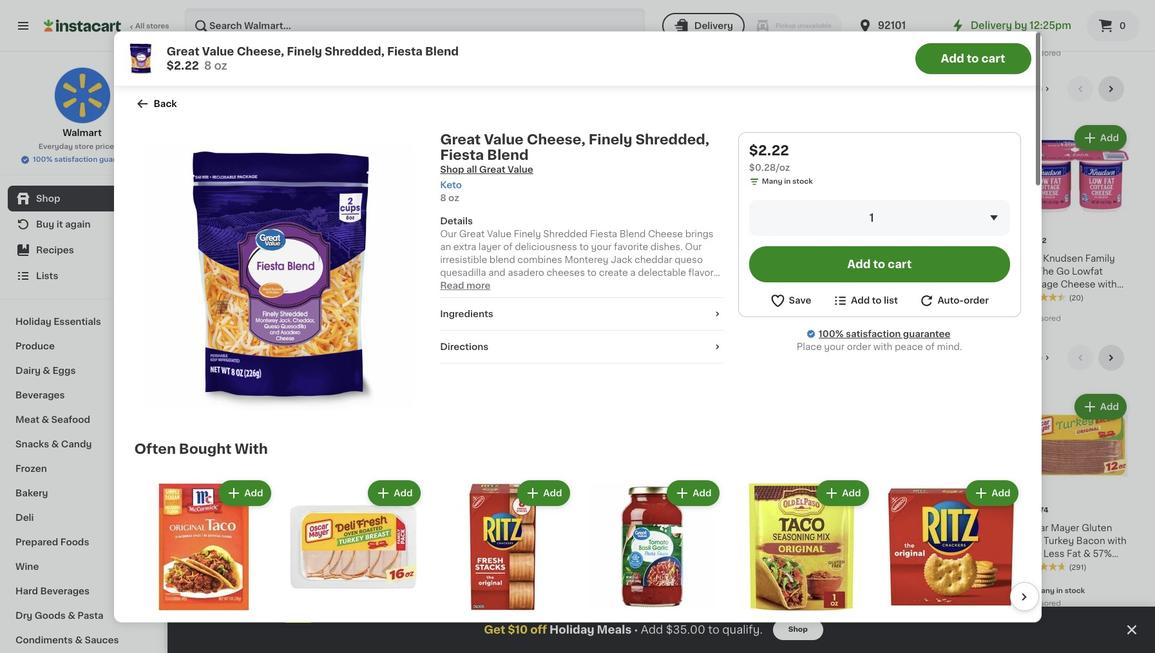 Task type: vqa. For each thing, say whether or not it's contained in the screenshot.


Task type: describe. For each thing, give the bounding box(es) containing it.
item carousel region containing 1
[[116, 458, 1040, 653]]

to left the cart
[[874, 245, 886, 255]]

great for great value fiesta blend monterey jack, cheddar, queso quesadilla and asadero finely shredded cheese
[[667, 254, 692, 263]]

item carousel region containing poultry
[[193, 345, 1130, 616]]

directions button
[[440, 326, 723, 339]]

32 oz many in stock
[[667, 292, 731, 312]]

mayer
[[1052, 523, 1080, 533]]

1 vertical spatial deli
[[15, 513, 34, 522]]

many in stock down the 12:25pm
[[1035, 37, 1086, 44]]

$ 11 03
[[314, 506, 342, 520]]

11 for $ 11 67 /pkg (est.) $12.98
[[201, 506, 213, 520]]

12 for 12
[[1040, 237, 1047, 245]]

add to list button
[[833, 279, 899, 295]]

cheese inside kraft american cheese slices
[[500, 254, 535, 263]]

product group containing 5
[[549, 122, 657, 326]]

chicken inside 'foster farms fresh & natural 3 boneless & skinless chicken breast fillets'
[[943, 549, 980, 558]]

7.5
[[904, 292, 914, 299]]

about for $2.67 / lb about 4.37 lb / package
[[193, 593, 215, 600]]

18 ct inside product group
[[1022, 24, 1039, 31]]

in inside 32 oz many in stock
[[702, 305, 709, 312]]

1 vertical spatial order
[[848, 328, 872, 337]]

24.8
[[312, 24, 328, 31]]

12 oz
[[1022, 574, 1040, 582]]

kraft for 98
[[430, 254, 452, 263]]

produce link
[[8, 334, 157, 358]]

with
[[235, 428, 268, 442]]

many in stock down 'jennie-o fresh ground turkey'
[[443, 562, 494, 569]]

(20)
[[1070, 295, 1084, 302]]

$ inside $ 13 74
[[551, 507, 556, 514]]

oz inside 23 oz many in stock
[[915, 24, 923, 31]]

in inside great value cheese, finely shredded, mozzarella 8 oz many in stock
[[820, 305, 827, 312]]

1 horizontal spatial 7
[[674, 237, 682, 250]]

100% satisfaction guarantee link
[[819, 313, 951, 326]]

42.72 oz
[[430, 11, 460, 19]]

oz inside 'great value cheese, finely shredded, fiesta blend shop all great value keto 8 oz'
[[449, 179, 460, 188]]

0 horizontal spatial holiday
[[15, 317, 51, 326]]

1 3 button from the left
[[434, 464, 573, 653]]

view all (50+) for 5
[[981, 84, 1044, 93]]

monterey for style
[[904, 267, 948, 276]]

product group containing 4
[[430, 122, 538, 317]]

1 70
[[590, 609, 607, 623]]

/ up 2.19
[[690, 574, 693, 582]]

lb inside freshness guaranteed fresh chicken drumsticks 5 lb
[[792, 562, 799, 569]]

place
[[797, 328, 822, 337]]

blend inside great value cheese, finely shredded, fiesta blend 8 oz
[[193, 280, 220, 289]]

meat & seafood
[[15, 415, 90, 424]]

1 horizontal spatial 100% satisfaction guarantee
[[819, 315, 951, 324]]

cheese inside "great value colby & monterey jack deli style sliced cheese 7.5 oz many in stock"
[[960, 280, 995, 289]]

breast inside freshness guaranteed chicken breast tenderloins $3.94 / lb about 2.8 lb / package
[[351, 536, 381, 545]]

ingredients button
[[440, 293, 723, 306]]

$ inside $ 11 78
[[906, 507, 911, 514]]

everyday
[[39, 143, 73, 150]]

get $10 off holiday meals • add $35.00 to qualify.
[[484, 625, 763, 635]]

1 18 ct from the left
[[785, 24, 802, 31]]

kraft for 3
[[312, 254, 334, 263]]

stock inside great value cheese, finely shredded, mozzarella 8 oz many in stock
[[829, 305, 849, 312]]

walmart logo image
[[54, 67, 111, 124]]

read more
[[440, 267, 491, 276]]

prepared
[[15, 538, 58, 547]]

$ 7 48
[[670, 237, 694, 250]]

details button
[[440, 201, 723, 213]]

in inside "great value colby & monterey jack deli style sliced cheese 7.5 oz many in stock"
[[939, 305, 945, 312]]

satisfaction inside button
[[54, 156, 98, 163]]

finely for great value cheese, finely shredded, fiesta blend 8 oz
[[193, 267, 221, 276]]

sponsored badge image for 5
[[1022, 315, 1061, 323]]

cheese, for great value cheese, finely shredded, mozzarella 8 oz many in stock
[[840, 254, 877, 263]]

03
[[332, 507, 342, 514]]

details
[[440, 202, 473, 211]]

0 horizontal spatial 7
[[291, 609, 299, 623]]

the
[[1038, 267, 1055, 276]]

shop inside 'great value cheese, finely shredded, fiesta blend shop all great value keto 8 oz'
[[440, 151, 465, 160]]

eggs
[[52, 366, 76, 375]]

(104) inside product group
[[1070, 14, 1088, 21]]

jennie-o fresh ground turkey
[[430, 523, 537, 545]]

4 98
[[437, 237, 458, 250]]

2 74 from the left
[[1040, 507, 1049, 514]]

lb up the 2.37
[[931, 574, 938, 582]]

1 vertical spatial beverages
[[40, 587, 90, 596]]

93%/7%
[[587, 536, 624, 545]]

2 right x
[[206, 24, 210, 31]]

2 (438) from the left
[[951, 14, 971, 21]]

2 18 from the left
[[1022, 24, 1030, 31]]

22 for great value cheese, finely shredded, mozzarella
[[803, 237, 812, 245]]

8 inside 'great value cheese, finely shredded, fiesta blend shop all great value keto 8 oz'
[[440, 179, 447, 188]]

no
[[702, 536, 715, 545]]

many in stock down $0.28/oz
[[763, 164, 813, 171]]

/pkg (est.) for $ 11 78
[[938, 505, 991, 516]]

fresh for foster farms fresh & natural no antibiotics chicken thighs
[[728, 523, 753, 533]]

fiesta for great value cheese, finely shredded, fiesta blend 8 oz
[[272, 267, 299, 276]]

$7.33 original price: $8.66 element
[[284, 608, 423, 625]]

1 vertical spatial less
[[1022, 562, 1043, 571]]

foster farms fresh & natural 3 boneless & skinless chicken breast fillets
[[904, 523, 1000, 571]]

cheese inside great value fiesta blend monterey jack, cheddar, queso quesadilla and asadero finely shredded cheese
[[714, 319, 749, 328]]

style inside "great value colby & monterey jack deli style sliced cheese 7.5 oz many in stock"
[[904, 280, 927, 289]]

four for 5
[[549, 267, 569, 276]]

rollback
[[197, 533, 229, 540]]

candy
[[61, 440, 92, 449]]

all stores link
[[44, 8, 170, 44]]

peace
[[895, 328, 924, 337]]

lb right 2.8
[[348, 572, 355, 579]]

buy
[[36, 220, 54, 229]]

shredded inside great value fiesta blend monterey jack, cheddar, queso quesadilla and asadero finely shredded cheese
[[667, 319, 711, 328]]

many inside great value cheese, finely shredded, mozzarella 8 oz many in stock
[[798, 305, 819, 312]]

off
[[531, 625, 547, 635]]

/pkg for $ 11 03
[[347, 505, 370, 516]]

sauces
[[85, 636, 119, 645]]

lb right 2.19
[[706, 585, 713, 592]]

$2.22
[[750, 130, 790, 143]]

74 inside $ 13 74
[[572, 507, 581, 514]]

condiments & sauces link
[[8, 628, 157, 652]]

& inside oscar mayer gluten free turkey bacon with 58% less fat & 57% less sodium
[[1084, 549, 1091, 558]]

cheese, for great value cheese, finely shredded, fiesta blend 8 oz
[[248, 254, 285, 263]]

many inside "great value colby & monterey jack deli style sliced cheese 7.5 oz many in stock"
[[917, 305, 937, 312]]

thighs
[[706, 549, 737, 558]]

/ up 4.37
[[215, 582, 218, 590]]

13 inside product group
[[556, 506, 571, 520]]

/ right 2.8
[[357, 572, 360, 579]]

to inside get $10 off holiday meals • add $35.00 to qualify.
[[709, 625, 720, 635]]

8 inside great value cheese, finely shredded, mozzarella 8 oz many in stock
[[785, 292, 790, 299]]

1 (104) from the left
[[833, 14, 851, 21]]

22 for great value cheese, finely shredded, fiesta blend
[[211, 237, 220, 245]]

$2.84
[[667, 574, 688, 582]]

freshness for chicken
[[785, 523, 832, 533]]

your
[[825, 328, 845, 337]]

& left pasta
[[68, 611, 75, 620]]

goods
[[35, 611, 66, 620]]

foster for 11
[[904, 523, 933, 533]]

view all (50+) button for 5
[[976, 76, 1058, 102]]

often
[[134, 428, 176, 442]]

view all (50+) for 13
[[981, 354, 1044, 363]]

get
[[484, 625, 506, 635]]

to inside 'freshness guaranteed 4.7 to 6.25 pound boneless chicken breasts family pack'
[[209, 557, 218, 566]]

100% satisfaction guarantee inside button
[[33, 156, 137, 163]]

beverages link
[[8, 383, 157, 407]]

$11.78 per package (estimated) element
[[904, 505, 1012, 522]]

5 for kraft mexican style four cheese blend shredded cheese
[[556, 237, 565, 250]]

keto inside 'great value cheese, finely shredded, fiesta blend shop all great value keto 8 oz'
[[440, 166, 462, 175]]

chicken inside freshness guaranteed fresh chicken drumsticks 5 lb
[[813, 536, 850, 545]]

/pkg inside $ 11 67 /pkg (est.) $12.98
[[228, 505, 251, 516]]

kraft mexican style four cheese blend shredded cheese for 3
[[312, 254, 400, 289]]

(est.) for $ 11 78
[[964, 505, 991, 516]]

american
[[455, 254, 498, 263]]

bakery
[[15, 489, 48, 498]]

all for 13
[[1006, 354, 1016, 363]]

many inside 23 oz many in stock
[[917, 37, 937, 44]]

lb right the 2.37
[[944, 585, 950, 592]]

& inside foster farms fresh & natural no antibiotics chicken thighs
[[756, 523, 763, 533]]

by
[[1015, 21, 1028, 30]]

many in stock down the ingredients
[[443, 305, 494, 312]]

$35.00
[[666, 625, 706, 635]]

blend inside 'great value cheese, finely shredded, fiesta blend shop all great value keto 8 oz'
[[487, 134, 529, 148]]

$ inside $ 5 96
[[551, 237, 556, 245]]

oz inside "great value colby & monterey jack deli style sliced cheese 7.5 oz many in stock"
[[916, 292, 924, 299]]

keto for 5
[[550, 223, 567, 230]]

view for 5
[[981, 84, 1004, 93]]

0 vertical spatial beverages
[[15, 391, 65, 400]]

lb up 4.37
[[220, 582, 227, 590]]

x
[[200, 24, 204, 31]]

value for great value cheese, finely shredded, mozzarella 8 oz many in stock
[[813, 254, 838, 263]]

100% inside button
[[33, 156, 53, 163]]

78
[[924, 507, 933, 514]]

$2.67
[[193, 582, 213, 590]]

oz inside great value cheese, finely shredded, fiesta blend 8 oz
[[200, 292, 208, 299]]

recipes link
[[8, 237, 157, 263]]

with inside oscar mayer gluten free turkey bacon with 58% less fat & 57% less sodium
[[1108, 536, 1128, 545]]

67
[[214, 507, 223, 514]]

/ right the 2.37
[[952, 585, 955, 592]]

guarantee inside 100% satisfaction guarantee button
[[99, 156, 137, 163]]

stock inside 23 oz many in stock
[[947, 37, 967, 44]]

back
[[154, 85, 177, 94]]

jennie- for jennie-o fresh ground turkey
[[430, 523, 465, 533]]

many in stock down (611)
[[325, 318, 376, 325]]

many in stock down the '93%/7%'
[[561, 562, 612, 569]]

/ right 4.37
[[242, 593, 245, 600]]

great value cheese, finely shredded, fiesta blend image
[[145, 128, 413, 396]]

cheese inside r.w. knudsen family on the go lowfat cottage cheese with 2% milkfat
[[1061, 280, 1096, 289]]

turkey for oscar
[[1044, 536, 1075, 545]]

fillets
[[935, 562, 962, 571]]

2 3 button from the left
[[882, 464, 1022, 653]]

condiments
[[15, 636, 73, 645]]

fiesta for great value cheese, finely shredded, fiesta blend shop all great value keto 8 oz
[[440, 134, 484, 148]]

milkfat
[[1038, 293, 1069, 302]]

package for $2.67 / lb about 4.37 lb / package
[[247, 593, 277, 600]]

style for 3
[[377, 254, 400, 263]]

mind.
[[938, 328, 963, 337]]

chicken inside foster farms fresh & natural no antibiotics chicken thighs
[[667, 549, 704, 558]]

delivery by 12:25pm link
[[951, 18, 1072, 34]]

auto-
[[938, 282, 964, 291]]

8 oz
[[312, 305, 327, 312]]

fresh for freshness guaranteed fresh chicken drumsticks 5 lb
[[785, 536, 810, 545]]

1 18 from the left
[[785, 24, 793, 31]]

it
[[57, 220, 63, 229]]

recipes
[[36, 246, 74, 255]]

& right meat
[[42, 415, 49, 424]]

lb right 4.37
[[234, 593, 240, 600]]

0 for 0
[[1120, 21, 1127, 30]]

oscar
[[1022, 523, 1049, 533]]

$ inside $ 5 97
[[788, 507, 793, 514]]

guarantee inside the 100% satisfaction guarantee link
[[904, 315, 951, 324]]

07
[[149, 610, 158, 617]]

add inside get $10 off holiday meals • add $35.00 to qualify.
[[641, 625, 664, 635]]

keto for 3
[[313, 223, 330, 230]]

read more button
[[440, 265, 491, 278]]

great value cheese, finely shredded, fiesta blend shop all great value keto 8 oz
[[440, 119, 710, 188]]

4 for 4 98
[[437, 237, 447, 250]]

freshness guaranteed 4.7 to 6.25 pound boneless chicken breasts family pack
[[193, 544, 296, 592]]

oscar mayer gluten free turkey bacon with 58% less fat & 57% less sodium
[[1022, 523, 1128, 571]]

$8.66
[[315, 614, 342, 623]]

23 oz
[[549, 24, 568, 31]]

hard
[[15, 587, 38, 596]]

poultry
[[193, 351, 246, 364]]

1 vertical spatial 100%
[[819, 315, 844, 324]]

1 horizontal spatial less
[[1044, 549, 1065, 558]]

$2.67 / lb about 4.37 lb / package
[[193, 582, 277, 600]]

/ up the 2.37
[[926, 574, 929, 582]]

qualify.
[[723, 625, 763, 635]]

package for $4.97 / lb about 2.37 lb / package
[[957, 585, 987, 592]]

package inside freshness guaranteed chicken breast tenderloins $3.94 / lb about 2.8 lb / package
[[361, 572, 392, 579]]

0 horizontal spatial ct
[[441, 292, 449, 299]]

bakery link
[[8, 481, 157, 505]]

$ inside $ 7 48
[[670, 237, 674, 245]]

$ 3 13
[[314, 237, 337, 250]]

2 for great value colby & monterey jack deli style sliced cheese
[[911, 237, 920, 250]]

0 93
[[740, 609, 761, 623]]

with inside r.w. knudsen family on the go lowfat cottage cheese with 2% milkfat
[[1099, 280, 1118, 289]]

96
[[566, 237, 576, 245]]

breast inside 'foster farms fresh & natural 3 boneless & skinless chicken breast fillets'
[[904, 562, 933, 571]]

to left list
[[873, 282, 882, 291]]

(est.) for $ 11 03
[[373, 505, 400, 516]]

/ right 2.19
[[714, 585, 717, 592]]

finely for great value cheese, finely shredded, mozzarella 8 oz many in stock
[[785, 267, 813, 276]]

turkey for jennie-
[[430, 536, 461, 545]]

oz inside 32 oz many in stock
[[678, 292, 686, 299]]

kraft for 5
[[549, 254, 571, 263]]

/pkg (est.) for $ 6 22
[[699, 505, 752, 516]]

about inside freshness guaranteed chicken breast tenderloins $3.94 / lb about 2.8 lb / package
[[312, 572, 333, 579]]

colby
[[958, 254, 985, 263]]

58%
[[1022, 549, 1042, 558]]

cheddar,
[[667, 280, 708, 289]]

1 vertical spatial with
[[874, 328, 893, 337]]

many in stock down great value cheese, finely shredded, fiesta blend 8 oz
[[206, 305, 257, 312]]

sodium
[[1046, 562, 1080, 571]]

mexican for 5
[[573, 254, 611, 263]]

add to cart
[[848, 245, 912, 255]]

fresh for jennie-o fresh ground turkey
[[475, 523, 500, 533]]

5 inside freshness guaranteed fresh chicken drumsticks 5 lb
[[785, 562, 790, 569]]

$ 11 67 /pkg (est.) $12.98
[[196, 505, 281, 528]]

pound
[[243, 557, 272, 566]]

order inside "button"
[[964, 282, 990, 291]]

lb up 2.19
[[695, 574, 701, 582]]

style for 5
[[613, 254, 637, 263]]

free
[[1022, 536, 1042, 545]]

1 vertical spatial shop
[[36, 194, 60, 203]]

ingredients
[[440, 295, 494, 304]]

value for great value cheese, finely shredded, fiesta blend shop all great value keto 8 oz
[[484, 119, 524, 132]]



Task type: locate. For each thing, give the bounding box(es) containing it.
antibiotics
[[717, 536, 766, 545]]

(est.) inside $11.78 per package (estimated) element
[[964, 505, 991, 516]]

all for 5
[[1006, 84, 1016, 93]]

0 vertical spatial deli
[[974, 267, 991, 276]]

view all (50+) button down delivery by 12:25pm link
[[976, 76, 1058, 102]]

condiments & sauces
[[15, 636, 119, 645]]

great inside "great value colby & monterey jack deli style sliced cheese 7.5 oz many in stock"
[[904, 254, 929, 263]]

0 button
[[1088, 10, 1140, 41]]

0 vertical spatial 13
[[329, 237, 337, 245]]

0 horizontal spatial $ 2 22
[[196, 237, 220, 250]]

shredded
[[312, 280, 356, 289], [549, 280, 593, 289], [667, 319, 711, 328]]

& left sauces
[[75, 636, 83, 645]]

many inside 32 oz many in stock
[[680, 305, 700, 312]]

1 vertical spatial satisfaction
[[846, 315, 902, 324]]

value inside great value cheese, finely shredded, mozzarella 8 oz many in stock
[[813, 254, 838, 263]]

1 jennie- from the left
[[430, 523, 465, 533]]

value for great value fiesta blend monterey jack, cheddar, queso quesadilla and asadero finely shredded cheese
[[695, 254, 719, 263]]

guarantee down prices
[[99, 156, 137, 163]]

0 horizontal spatial turkey
[[430, 536, 461, 545]]

1 for 1 70
[[590, 609, 596, 623]]

guarantee
[[99, 156, 137, 163], [904, 315, 951, 324]]

delivery for delivery
[[695, 21, 734, 30]]

shredded, inside great value cheese, finely shredded, mozzarella 8 oz many in stock
[[815, 267, 862, 276]]

1 view all (50+) button from the top
[[976, 76, 1058, 102]]

cheese, inside great value cheese, finely shredded, fiesta blend 8 oz
[[248, 254, 285, 263]]

product group containing 13
[[549, 392, 657, 585]]

value for great value cheese, finely shredded, fiesta blend 8 oz
[[221, 254, 246, 263]]

2 natural from the left
[[904, 536, 936, 545]]

fiesta inside great value cheese, finely shredded, fiesta blend 8 oz
[[272, 267, 299, 276]]

snacks
[[15, 440, 49, 449]]

97
[[803, 507, 812, 514]]

fiesta inside great value fiesta blend monterey jack, cheddar, queso quesadilla and asadero finely shredded cheese
[[722, 254, 749, 263]]

2 view all (50+) from the top
[[981, 354, 1044, 363]]

8 inside great value cheese, finely shredded, fiesta blend 8 oz
[[193, 292, 198, 299]]

value inside "great value colby & monterey jack deli style sliced cheese 7.5 oz many in stock"
[[931, 254, 956, 263]]

1 1 from the left
[[142, 609, 148, 623]]

2 foster from the left
[[904, 523, 933, 533]]

guaranteed for freshness guaranteed fresh chicken drumsticks 5 lb
[[834, 523, 888, 533]]

dairy
[[15, 366, 41, 375]]

2 for great value cheese, finely shredded, mozzarella
[[793, 237, 801, 250]]

2 18 ct from the left
[[1022, 24, 1039, 31]]

cheese
[[193, 82, 248, 95], [500, 254, 535, 263], [334, 267, 369, 276], [571, 267, 606, 276], [358, 280, 393, 289], [595, 280, 630, 289], [960, 280, 995, 289], [1061, 280, 1096, 289], [714, 319, 749, 328]]

48
[[684, 237, 694, 245]]

shredded,
[[636, 119, 710, 132], [223, 267, 270, 276], [815, 267, 862, 276]]

2 view from the top
[[981, 354, 1004, 363]]

2 turkey from the left
[[1044, 536, 1075, 545]]

sponsored badge image down 12 oz
[[1022, 600, 1061, 607]]

beverages up dry goods & pasta
[[40, 587, 90, 596]]

1 vertical spatial 4
[[437, 237, 447, 250]]

blend inside product group
[[608, 267, 635, 276]]

2 horizontal spatial shop
[[789, 626, 808, 633]]

1 horizontal spatial style
[[613, 254, 637, 263]]

& left eggs
[[43, 366, 50, 375]]

(50+)
[[1019, 84, 1044, 93], [1019, 354, 1044, 363]]

0 vertical spatial 100%
[[33, 156, 53, 163]]

1 horizontal spatial boneless
[[947, 536, 989, 545]]

1 /pkg from the left
[[228, 505, 251, 516]]

1 kraft mexican style four cheese blend shredded cheese from the left
[[312, 254, 400, 289]]

to right $35.00 on the right bottom
[[709, 625, 720, 635]]

$ inside $ 2 46
[[906, 237, 911, 245]]

0 vertical spatial less
[[1044, 549, 1065, 558]]

1 view all (50+) from the top
[[981, 84, 1044, 93]]

guarantee up the 'of'
[[904, 315, 951, 324]]

great for great value cheese, finely shredded, fiesta blend shop all great value keto 8 oz
[[440, 119, 481, 132]]

2 up mozzarella
[[793, 237, 801, 250]]

100% satisfaction guarantee up place your order with peace of mind.
[[819, 315, 951, 324]]

guaranteed for freshness guaranteed chicken breast tenderloins $3.94 / lb about 2.8 lb / package
[[361, 523, 414, 533]]

1 horizontal spatial 5
[[785, 562, 790, 569]]

1 vertical spatial 100% satisfaction guarantee
[[819, 315, 951, 324]]

less up 12 oz
[[1022, 562, 1043, 571]]

chicken inside 'freshness guaranteed 4.7 to 6.25 pound boneless chicken breasts family pack'
[[238, 570, 275, 579]]

(est.) inside $11.03 per package (estimated) element
[[373, 505, 400, 516]]

boneless inside 'foster farms fresh & natural 3 boneless & skinless chicken breast fillets'
[[947, 536, 989, 545]]

1 (est.) from the left
[[254, 505, 281, 516]]

1 horizontal spatial deli
[[974, 267, 991, 276]]

great for great value colby & monterey jack deli style sliced cheese 7.5 oz many in stock
[[904, 254, 929, 263]]

0 horizontal spatial kraft
[[312, 254, 334, 263]]

great inside great value cheese, finely shredded, fiesta blend 8 oz
[[193, 254, 219, 263]]

/pkg right '78'
[[938, 505, 961, 516]]

finely inside great value cheese, finely shredded, mozzarella 8 oz many in stock
[[785, 267, 813, 276]]

cheese, for great value cheese, finely shredded, fiesta blend shop all great value keto 8 oz
[[527, 119, 586, 132]]

boneless up breasts
[[193, 570, 235, 579]]

wine
[[15, 562, 39, 571]]

2 11 from the left
[[319, 506, 331, 520]]

4 for 4 x 2 oz
[[193, 24, 198, 31]]

/pkg (est.) for $ 11 03
[[347, 505, 400, 516]]

5 for freshness guaranteed fresh chicken drumsticks
[[793, 506, 802, 520]]

order right your
[[848, 328, 872, 337]]

2 monterey from the left
[[904, 267, 948, 276]]

100% down everyday
[[33, 156, 53, 163]]

$ 2 22 for great value cheese, finely shredded, fiesta blend
[[196, 237, 220, 250]]

$2.22 $0.28/oz
[[750, 130, 791, 158]]

with down lowfat
[[1099, 280, 1118, 289]]

keto
[[440, 166, 462, 175], [195, 223, 212, 230], [313, 223, 330, 230], [550, 223, 567, 230]]

/ up 2.8
[[335, 562, 338, 569]]

1 left 07
[[142, 609, 148, 623]]

3 /pkg from the left
[[699, 505, 722, 516]]

guaranteed for freshness guaranteed 4.7 to 6.25 pound boneless chicken breasts family pack
[[242, 544, 296, 553]]

1 07
[[142, 609, 158, 623]]

3 11 from the left
[[911, 506, 923, 520]]

0 horizontal spatial 23
[[549, 24, 558, 31]]

many in stock down sodium
[[1035, 587, 1086, 594]]

12 for 12 oz
[[1022, 574, 1030, 582]]

value inside great value fiesta blend monterey jack, cheddar, queso quesadilla and asadero finely shredded cheese
[[695, 254, 719, 263]]

& inside 'link'
[[43, 366, 50, 375]]

1 horizontal spatial /pkg (est.)
[[699, 505, 752, 516]]

o for fresh
[[465, 523, 473, 533]]

(est.) up antibiotics
[[725, 505, 752, 516]]

$ 2 22 up mozzarella
[[788, 237, 812, 250]]

2 horizontal spatial 11
[[911, 506, 923, 520]]

$ 2 22 for great value cheese, finely shredded, mozzarella
[[788, 237, 812, 250]]

0 vertical spatial with
[[1099, 280, 1118, 289]]

(est.) up 'foster farms fresh & natural 3 boneless & skinless chicken breast fillets'
[[964, 505, 991, 516]]

2 kraft from the left
[[430, 254, 452, 263]]

12:25pm
[[1030, 21, 1072, 30]]

$ inside $ 11 67 /pkg (est.) $12.98
[[196, 507, 201, 514]]

shredded, inside great value cheese, finely shredded, fiesta blend 8 oz
[[223, 267, 270, 276]]

natural up skinless
[[904, 536, 936, 545]]

add to list
[[852, 282, 899, 291]]

$ 5 96
[[551, 237, 576, 250]]

16
[[1022, 305, 1030, 312]]

satisfaction down everyday store prices
[[54, 156, 98, 163]]

8
[[440, 179, 447, 188], [193, 292, 198, 299], [785, 292, 790, 299], [312, 305, 317, 312]]

package down pack
[[247, 593, 277, 600]]

/pkg (est.) up foster farms fresh & natural no antibiotics chicken thighs
[[699, 505, 752, 516]]

$0.28/oz
[[750, 149, 791, 158]]

0 vertical spatial shop
[[440, 151, 465, 160]]

fiesta
[[440, 134, 484, 148], [722, 254, 749, 263], [272, 267, 299, 276]]

about inside $2.67 / lb about 4.37 lb / package
[[193, 593, 215, 600]]

& left free
[[991, 536, 998, 545]]

1 (438) from the left
[[596, 14, 616, 21]]

3 sponsored badge image from the top
[[1022, 600, 1061, 607]]

delivery inside button
[[695, 21, 734, 30]]

2 vertical spatial 5
[[785, 562, 790, 569]]

stock inside "great value colby & monterey jack deli style sliced cheese 7.5 oz many in stock"
[[947, 305, 967, 312]]

2 (est.) from the left
[[373, 505, 400, 516]]

& left candy
[[51, 440, 59, 449]]

2 horizontal spatial 5
[[793, 506, 802, 520]]

& right fat
[[1084, 549, 1091, 558]]

cheese, inside 'great value cheese, finely shredded, fiesta blend shop all great value keto 8 oz'
[[527, 119, 586, 132]]

delivery for delivery by 12:25pm
[[971, 21, 1013, 30]]

slices
[[430, 267, 457, 276]]

2 vertical spatial fiesta
[[272, 267, 299, 276]]

0 horizontal spatial 0
[[740, 609, 750, 623]]

4.37
[[217, 593, 232, 600]]

shredded up 8 oz
[[312, 280, 356, 289]]

0 horizontal spatial kraft mexican style four cheese blend shredded cheese
[[312, 254, 400, 289]]

18 ct
[[785, 24, 802, 31], [1022, 24, 1039, 31]]

mexican
[[336, 254, 374, 263], [573, 254, 611, 263]]

0 horizontal spatial order
[[848, 328, 872, 337]]

freshness for breast
[[312, 523, 358, 533]]

22 right 6
[[685, 507, 694, 514]]

$ inside $ 6 22
[[670, 507, 674, 514]]

1 vertical spatial view all (50+) button
[[976, 345, 1058, 371]]

/pkg (est.) inside $11.03 per package (estimated) element
[[347, 505, 400, 516]]

0 vertical spatial holiday
[[15, 317, 51, 326]]

breast up $4.97
[[904, 562, 933, 571]]

place your order with peace of mind.
[[797, 328, 963, 337]]

delivery button
[[663, 13, 745, 39]]

four for 3
[[312, 267, 332, 276]]

1 mexican from the left
[[336, 254, 374, 263]]

mexican down '96' at the left top of page
[[573, 254, 611, 263]]

farms for 6
[[698, 523, 726, 533]]

o
[[465, 523, 473, 533], [583, 523, 591, 533]]

(50+) for 13
[[1019, 354, 1044, 363]]

2 vertical spatial shop
[[789, 626, 808, 633]]

1 left 70
[[590, 609, 596, 623]]

1 horizontal spatial (438)
[[951, 14, 971, 21]]

stock inside 32 oz many in stock
[[710, 305, 731, 312]]

(19)
[[951, 564, 965, 571]]

(611)
[[359, 295, 376, 302]]

1 for 1 07
[[142, 609, 148, 623]]

0 horizontal spatial 12
[[1022, 574, 1030, 582]]

buy it again
[[36, 220, 91, 229]]

fresh down $11.78 per package (estimated) element
[[965, 523, 990, 533]]

/pkg (est.) right '78'
[[938, 505, 991, 516]]

natural inside 'foster farms fresh & natural 3 boneless & skinless chicken breast fillets'
[[904, 536, 936, 545]]

bacon
[[1077, 536, 1106, 545]]

0 horizontal spatial freshness
[[193, 544, 240, 553]]

essentials
[[54, 317, 101, 326]]

jennie- for jennie-o turkey, ground, 93%/7%
[[549, 523, 583, 533]]

None search field
[[184, 8, 646, 44]]

treatment tracker modal dialog
[[168, 607, 1156, 653]]

23 for 23 oz
[[549, 24, 558, 31]]

foster down $ 6 22
[[667, 523, 696, 533]]

product group containing ★★★★★
[[1022, 0, 1130, 60]]

46
[[921, 237, 931, 245]]

foster inside 'foster farms fresh & natural 3 boneless & skinless chicken breast fillets'
[[904, 523, 933, 533]]

item carousel region containing cheese
[[193, 76, 1130, 335]]

(est.) inside $6.22 per package (estimated) element
[[725, 505, 752, 516]]

prices
[[95, 143, 118, 150]]

2 horizontal spatial ct
[[1032, 24, 1039, 31]]

0 vertical spatial satisfaction
[[54, 156, 98, 163]]

4 x 2 oz
[[193, 24, 221, 31]]

2 1 from the left
[[590, 609, 596, 623]]

13 inside $ 3 13
[[329, 237, 337, 245]]

(est.) for $ 6 22
[[725, 505, 752, 516]]

$6.22 per package (estimated) element
[[667, 505, 775, 522]]

1 vertical spatial 5
[[793, 506, 802, 520]]

0 horizontal spatial foster
[[667, 523, 696, 533]]

of
[[926, 328, 935, 337]]

11 left 67
[[201, 506, 213, 520]]

/pkg inside $6.22 per package (estimated) element
[[699, 505, 722, 516]]

1 11 from the left
[[201, 506, 213, 520]]

many in stock down 42.72 oz
[[443, 24, 494, 31]]

0 vertical spatial 5
[[556, 237, 565, 250]]

1 kraft from the left
[[312, 254, 334, 263]]

cottage
[[1022, 280, 1059, 289]]

four down $ 3 13
[[312, 267, 332, 276]]

value for great value colby & monterey jack deli style sliced cheese 7.5 oz many in stock
[[931, 254, 956, 263]]

(est.) inside $ 11 67 /pkg (est.) $12.98
[[254, 505, 281, 516]]

about inside $2.84 / lb about 2.19 lb / package
[[667, 585, 689, 592]]

monterey inside great value fiesta blend monterey jack, cheddar, queso quesadilla and asadero finely shredded cheese
[[695, 267, 739, 276]]

23 inside 23 oz many in stock
[[904, 24, 913, 31]]

deli inside "great value colby & monterey jack deli style sliced cheese 7.5 oz many in stock"
[[974, 267, 991, 276]]

74 up oscar
[[1040, 507, 1049, 514]]

18
[[785, 24, 793, 31], [1022, 24, 1030, 31]]

sliced
[[929, 280, 957, 289]]

read
[[440, 267, 465, 276]]

1 /pkg (est.) from the left
[[347, 505, 400, 516]]

& inside "great value colby & monterey jack deli style sliced cheese 7.5 oz many in stock"
[[988, 254, 995, 263]]

shredded for 3
[[312, 280, 356, 289]]

1 vertical spatial 7
[[291, 609, 299, 623]]

2 /pkg from the left
[[347, 505, 370, 516]]

1 horizontal spatial 74
[[1040, 507, 1049, 514]]

$11.03 per package (estimated) element
[[312, 505, 420, 522]]

chicken inside freshness guaranteed chicken breast tenderloins $3.94 / lb about 2.8 lb / package
[[312, 536, 349, 545]]

list
[[885, 282, 899, 291]]

1 23 from the left
[[549, 24, 558, 31]]

11 for $ 11 78
[[911, 506, 923, 520]]

kraft mexican style four cheese blend shredded cheese
[[312, 254, 400, 289], [549, 254, 637, 289]]

breasts
[[193, 583, 228, 592]]

1 foster from the left
[[667, 523, 696, 533]]

2 23 from the left
[[904, 24, 913, 31]]

shredded inside product group
[[549, 280, 593, 289]]

1 horizontal spatial monterey
[[904, 267, 948, 276]]

1 turkey from the left
[[430, 536, 461, 545]]

3 /pkg (est.) from the left
[[938, 505, 991, 516]]

often bought with
[[134, 428, 268, 442]]

natural for 6
[[667, 536, 700, 545]]

1 horizontal spatial 1
[[590, 609, 596, 623]]

shredded, for great value cheese, finely shredded, mozzarella 8 oz many in stock
[[815, 267, 862, 276]]

freshness down rollback
[[193, 544, 240, 553]]

2 $ 2 22 from the left
[[788, 237, 812, 250]]

0 vertical spatial 100% satisfaction guarantee
[[33, 156, 137, 163]]

turkey inside 'jennie-o fresh ground turkey'
[[430, 536, 461, 545]]

great inside great value cheese, finely shredded, mozzarella 8 oz many in stock
[[785, 254, 811, 263]]

0 vertical spatial fiesta
[[440, 134, 484, 148]]

(438)
[[596, 14, 616, 21], [951, 14, 971, 21]]

7 left "48"
[[674, 237, 682, 250]]

0 horizontal spatial farms
[[698, 523, 726, 533]]

& left oscar
[[992, 523, 1000, 533]]

2 (50+) from the top
[[1019, 354, 1044, 363]]

1 horizontal spatial mexican
[[573, 254, 611, 263]]

shop up buy
[[36, 194, 60, 203]]

3 inside 'foster farms fresh & natural 3 boneless & skinless chicken breast fillets'
[[939, 536, 945, 545]]

1 vertical spatial breast
[[904, 562, 933, 571]]

0 horizontal spatial breast
[[351, 536, 381, 545]]

natural left no
[[667, 536, 700, 545]]

turkey inside oscar mayer gluten free turkey bacon with 58% less fat & 57% less sodium
[[1044, 536, 1075, 545]]

breast down $11.03 per package (estimated) element
[[351, 536, 381, 545]]

/pkg right $ 6 22
[[699, 505, 722, 516]]

2 sponsored badge image from the top
[[1022, 315, 1061, 323]]

/pkg (est.)
[[347, 505, 400, 516], [699, 505, 752, 516], [938, 505, 991, 516]]

less up sodium
[[1044, 549, 1065, 558]]

2 o from the left
[[583, 523, 591, 533]]

100% up your
[[819, 315, 844, 324]]

4 left x
[[193, 24, 198, 31]]

(556)
[[596, 295, 616, 302]]

0 vertical spatial boneless
[[947, 536, 989, 545]]

0 horizontal spatial shredded,
[[223, 267, 270, 276]]

1 monterey from the left
[[695, 267, 739, 276]]

None field
[[750, 186, 1011, 222]]

/pkg (est.) inside $6.22 per package (estimated) element
[[699, 505, 752, 516]]

cart
[[888, 245, 912, 255]]

1 vertical spatial (50+)
[[1019, 354, 1044, 363]]

& up antibiotics
[[756, 523, 763, 533]]

0 horizontal spatial shop
[[36, 194, 60, 203]]

add button
[[485, 126, 534, 149], [603, 126, 653, 149], [721, 126, 771, 149], [1076, 126, 1126, 149], [248, 395, 298, 419], [366, 395, 416, 419], [1076, 395, 1126, 419], [220, 467, 270, 491], [370, 467, 419, 491], [519, 467, 569, 491], [669, 467, 719, 491], [818, 467, 868, 491], [968, 467, 1018, 491]]

r.w. knudsen family on the go lowfat cottage cheese with 2% milkfat
[[1022, 254, 1118, 302]]

sponsored badge image inside product group
[[1022, 50, 1061, 57]]

2 farms from the left
[[935, 523, 963, 533]]

0 horizontal spatial cheese,
[[248, 254, 285, 263]]

0 horizontal spatial 22
[[211, 237, 220, 245]]

$ inside $ 3 13
[[314, 237, 319, 245]]

2 kraft mexican style four cheese blend shredded cheese from the left
[[549, 254, 637, 289]]

/pkg (est.) right 03
[[347, 505, 400, 516]]

view all (50+) button for 13
[[976, 345, 1058, 371]]

o for turkey,
[[583, 523, 591, 533]]

2 horizontal spatial shredded
[[667, 319, 711, 328]]

bought
[[179, 428, 232, 442]]

1 horizontal spatial 100%
[[819, 315, 844, 324]]

1 horizontal spatial holiday
[[550, 625, 595, 635]]

kraft mexican style four cheese blend shredded cheese inside product group
[[549, 254, 637, 289]]

2 horizontal spatial guaranteed
[[834, 523, 888, 533]]

/pkg for $ 11 78
[[938, 505, 961, 516]]

2 four from the left
[[549, 267, 569, 276]]

fresh inside freshness guaranteed fresh chicken drumsticks 5 lb
[[785, 536, 810, 545]]

/pkg right 03
[[347, 505, 370, 516]]

11 inside $ 11 67 /pkg (est.) $12.98
[[201, 506, 213, 520]]

mexican for 3
[[336, 254, 374, 263]]

great value cheese, finely shredded, mozzarella 8 oz many in stock
[[785, 254, 877, 312]]

1 horizontal spatial family
[[1086, 254, 1116, 263]]

$ inside $ 11 03
[[314, 507, 319, 514]]

2 for great value cheese, finely shredded, fiesta blend
[[201, 237, 209, 250]]

farms for 11
[[935, 523, 963, 533]]

1 horizontal spatial delivery
[[971, 21, 1013, 30]]

1 sponsored badge image from the top
[[1022, 50, 1061, 57]]

jennie-
[[430, 523, 465, 533], [549, 523, 583, 533]]

fresh inside 'jennie-o fresh ground turkey'
[[475, 523, 500, 533]]

1 horizontal spatial $ 2 22
[[788, 237, 812, 250]]

to right 4.7 on the left of page
[[209, 557, 218, 566]]

22 inside $ 6 22
[[685, 507, 694, 514]]

order down jack at the right top of the page
[[964, 282, 990, 291]]

1 74 from the left
[[572, 507, 581, 514]]

32
[[667, 292, 676, 299]]

1 horizontal spatial fiesta
[[440, 134, 484, 148]]

foster down $ 11 78
[[904, 523, 933, 533]]

view all (50+) button down 16
[[976, 345, 1058, 371]]

cheese, inside great value cheese, finely shredded, mozzarella 8 oz many in stock
[[840, 254, 877, 263]]

/pkg inside $11.03 per package (estimated) element
[[347, 505, 370, 516]]

great value cheese, finely shredded, fiesta blend 8 oz
[[193, 254, 299, 299]]

service type group
[[663, 13, 842, 39]]

dry goods & pasta link
[[8, 603, 157, 628]]

hard beverages
[[15, 587, 90, 596]]

shredded, for great value cheese, finely shredded, fiesta blend 8 oz
[[223, 267, 270, 276]]

2 horizontal spatial fiesta
[[722, 254, 749, 263]]

$11.67 per package (estimated) original price: $12.98 element
[[193, 505, 301, 530]]

in inside 23 oz many in stock
[[939, 37, 945, 44]]

farms down $11.78 per package (estimated) element
[[935, 523, 963, 533]]

11 inside $11.78 per package (estimated) element
[[911, 506, 923, 520]]

knudsen
[[1044, 254, 1084, 263]]

fresh up drumsticks
[[785, 536, 810, 545]]

0 horizontal spatial boneless
[[193, 570, 235, 579]]

finely for great value cheese, finely shredded, fiesta blend shop all great value keto 8 oz
[[589, 119, 633, 132]]

1 horizontal spatial (104)
[[1070, 14, 1088, 21]]

family inside r.w. knudsen family on the go lowfat cottage cheese with 2% milkfat
[[1086, 254, 1116, 263]]

boneless for fresh
[[947, 536, 989, 545]]

1 horizontal spatial natural
[[904, 536, 936, 545]]

1 $ 2 22 from the left
[[196, 237, 220, 250]]

shop inside button
[[789, 626, 808, 633]]

mexican down $ 3 13
[[336, 254, 374, 263]]

shredded, for great value cheese, finely shredded, fiesta blend shop all great value keto 8 oz
[[636, 119, 710, 132]]

1 horizontal spatial cheese,
[[527, 119, 586, 132]]

24.8 oz
[[312, 24, 338, 31]]

0 horizontal spatial deli
[[15, 513, 34, 522]]

package for $2.84 / lb about 2.19 lb / package
[[719, 585, 750, 592]]

delivery by 12:25pm
[[971, 21, 1072, 30]]

natural for 11
[[904, 536, 936, 545]]

breast
[[351, 536, 381, 545], [904, 562, 933, 571]]

fresh left ground
[[475, 523, 500, 533]]

1 view from the top
[[981, 84, 1004, 93]]

all inside 'great value cheese, finely shredded, fiesta blend shop all great value keto 8 oz'
[[467, 151, 477, 160]]

3
[[319, 237, 328, 250], [939, 536, 945, 545], [441, 609, 450, 623], [890, 609, 899, 623]]

buy it again link
[[8, 211, 157, 237]]

package down (22)
[[719, 585, 750, 592]]

1 horizontal spatial ct
[[795, 24, 802, 31]]

o up the '93%/7%'
[[583, 523, 591, 533]]

1 horizontal spatial satisfaction
[[846, 315, 902, 324]]

11 for $ 11 03
[[319, 506, 331, 520]]

1 o from the left
[[465, 523, 473, 533]]

0 horizontal spatial shredded
[[312, 280, 356, 289]]

1 horizontal spatial four
[[549, 267, 569, 276]]

0 horizontal spatial (438)
[[596, 14, 616, 21]]

monterey up queso
[[695, 267, 739, 276]]

1 horizontal spatial 4
[[437, 237, 447, 250]]

1 natural from the left
[[667, 536, 700, 545]]

1 vertical spatial fiesta
[[722, 254, 749, 263]]

1 four from the left
[[312, 267, 332, 276]]

great for great value cheese, finely shredded, mozzarella 8 oz many in stock
[[785, 254, 811, 263]]

jennie-o turkey, ground, 93%/7%
[[549, 523, 626, 545]]

1 vertical spatial view all (50+)
[[981, 354, 1044, 363]]

package right 2.8
[[361, 572, 392, 579]]

2 jennie- from the left
[[549, 523, 583, 533]]

product group
[[1022, 0, 1130, 60], [193, 122, 301, 317], [312, 122, 420, 330], [430, 122, 538, 317], [549, 122, 657, 326], [667, 122, 775, 328], [785, 122, 893, 317], [904, 122, 1012, 317], [1022, 122, 1130, 326], [193, 392, 301, 602], [312, 392, 420, 581], [549, 392, 657, 585], [1022, 392, 1130, 611], [134, 464, 274, 653], [284, 464, 423, 653], [434, 464, 573, 653], [583, 464, 722, 653], [733, 464, 872, 653], [882, 464, 1022, 653]]

freshness down $ 5 97
[[785, 523, 832, 533]]

boneless for 4.7
[[193, 570, 235, 579]]

fat
[[1068, 549, 1082, 558]]

5 down drumsticks
[[785, 562, 790, 569]]

2 vertical spatial sponsored badge image
[[1022, 600, 1061, 607]]

$ 5 97
[[788, 506, 812, 520]]

family inside 'freshness guaranteed 4.7 to 6.25 pound boneless chicken breasts family pack'
[[230, 583, 260, 592]]

o inside 'jennie-o fresh ground turkey'
[[465, 523, 473, 533]]

0 horizontal spatial guarantee
[[99, 156, 137, 163]]

package inside $2.84 / lb about 2.19 lb / package
[[719, 585, 750, 592]]

1 horizontal spatial 11
[[319, 506, 331, 520]]

1 horizontal spatial guarantee
[[904, 315, 951, 324]]

3 (est.) from the left
[[725, 505, 752, 516]]

with up the 57%
[[1108, 536, 1128, 545]]

0 horizontal spatial 100%
[[33, 156, 53, 163]]

1 horizontal spatial turkey
[[1044, 536, 1075, 545]]

4 (est.) from the left
[[964, 505, 991, 516]]

11 left 03
[[319, 506, 331, 520]]

instacart logo image
[[44, 18, 121, 34]]

0 inside button
[[1120, 21, 1127, 30]]

holiday down 1 70
[[550, 625, 595, 635]]

23 for 23 oz many in stock
[[904, 24, 913, 31]]

monterey up sliced
[[904, 267, 948, 276]]

(50+) down delivery by 12:25pm
[[1019, 84, 1044, 93]]

keto for 2
[[195, 223, 212, 230]]

oz inside great value cheese, finely shredded, mozzarella 8 oz many in stock
[[792, 292, 800, 299]]

2%
[[1022, 293, 1036, 302]]

2 horizontal spatial kraft
[[549, 254, 571, 263]]

0 vertical spatial all
[[1006, 84, 1016, 93]]

4 /pkg from the left
[[938, 505, 961, 516]]

1 farms from the left
[[698, 523, 726, 533]]

0 vertical spatial order
[[964, 282, 990, 291]]

0 horizontal spatial 18 ct
[[785, 24, 802, 31]]

(est.) up $12.98
[[254, 505, 281, 516]]

sponsored badge image for 13
[[1022, 600, 1061, 607]]

package
[[361, 572, 392, 579], [719, 585, 750, 592], [957, 585, 987, 592], [247, 593, 277, 600]]

$ 2 22 up great value cheese, finely shredded, fiesta blend 8 oz
[[196, 237, 220, 250]]

2 horizontal spatial /pkg (est.)
[[938, 505, 991, 516]]

lb down drumsticks
[[792, 562, 799, 569]]

finely inside great value fiesta blend monterey jack, cheddar, queso quesadilla and asadero finely shredded cheese
[[707, 306, 734, 315]]

kraft down $ 3 13
[[312, 254, 334, 263]]

0 horizontal spatial four
[[312, 267, 332, 276]]

holiday inside get $10 off holiday meals • add $35.00 to qualify.
[[550, 625, 595, 635]]

monterey for queso
[[695, 267, 739, 276]]

shredded for 5
[[549, 280, 593, 289]]

fresh
[[475, 523, 500, 533], [728, 523, 753, 533], [965, 523, 990, 533], [785, 536, 810, 545]]

2 mexican from the left
[[573, 254, 611, 263]]

item carousel region
[[193, 76, 1130, 335], [193, 345, 1130, 616], [116, 458, 1040, 653]]

about for $4.97 / lb about 2.37 lb / package
[[904, 585, 925, 592]]

freshness guaranteed fresh chicken drumsticks 5 lb
[[785, 523, 888, 569]]

2 view all (50+) button from the top
[[976, 345, 1058, 371]]

12 down the 58%
[[1022, 574, 1030, 582]]

jennie- inside 'jennie-o fresh ground turkey'
[[430, 523, 465, 533]]

2 horizontal spatial style
[[904, 280, 927, 289]]

3 kraft from the left
[[549, 254, 571, 263]]

about down $3.94
[[312, 572, 333, 579]]

foster
[[667, 523, 696, 533], [904, 523, 933, 533]]

2 (104) from the left
[[1070, 14, 1088, 21]]

walmart
[[63, 128, 102, 137]]

0 horizontal spatial guaranteed
[[242, 544, 296, 553]]

0 vertical spatial family
[[1086, 254, 1116, 263]]

foster for 6
[[667, 523, 696, 533]]

directions
[[440, 328, 489, 337]]

kraft mexican style four cheese blend shredded cheese for 5
[[549, 254, 637, 289]]

/pkg for $ 6 22
[[699, 505, 722, 516]]

about down $2.84
[[667, 585, 689, 592]]

$2.84 / lb about 2.19 lb / package
[[667, 574, 750, 592]]

lb up 2.8
[[339, 562, 346, 569]]

view all (50+) down delivery by 12:25pm link
[[981, 84, 1044, 93]]

blend inside great value fiesta blend monterey jack, cheddar, queso quesadilla and asadero finely shredded cheese
[[667, 267, 693, 276]]

2 /pkg (est.) from the left
[[699, 505, 752, 516]]

22 up mozzarella
[[803, 237, 812, 245]]

5 left 97
[[793, 506, 802, 520]]

sponsored badge image
[[1022, 50, 1061, 57], [1022, 315, 1061, 323], [1022, 600, 1061, 607]]

value inside great value cheese, finely shredded, fiesta blend 8 oz
[[221, 254, 246, 263]]

1 vertical spatial holiday
[[550, 625, 595, 635]]

about for $2.84 / lb about 2.19 lb / package
[[667, 585, 689, 592]]

1 horizontal spatial breast
[[904, 562, 933, 571]]

package down the (19)
[[957, 585, 987, 592]]

product group containing 0
[[733, 464, 872, 653]]

(50+) for 5
[[1019, 84, 1044, 93]]

great for great value cheese, finely shredded, fiesta blend 8 oz
[[193, 254, 219, 263]]

1 (50+) from the top
[[1019, 84, 1044, 93]]

guaranteed inside freshness guaranteed chicken breast tenderloins $3.94 / lb about 2.8 lb / package
[[361, 523, 414, 533]]

1 vertical spatial 12
[[1022, 574, 1030, 582]]

$ 2 46
[[906, 237, 931, 250]]

dairy & eggs
[[15, 366, 76, 375]]

22
[[211, 237, 220, 245], [803, 237, 812, 245], [685, 507, 694, 514]]

o left ground
[[465, 523, 473, 533]]

sponsored badge image down 16 oz
[[1022, 315, 1061, 323]]

view for 13
[[981, 354, 1004, 363]]

fresh for foster farms fresh & natural 3 boneless & skinless chicken breast fillets
[[965, 523, 990, 533]]



